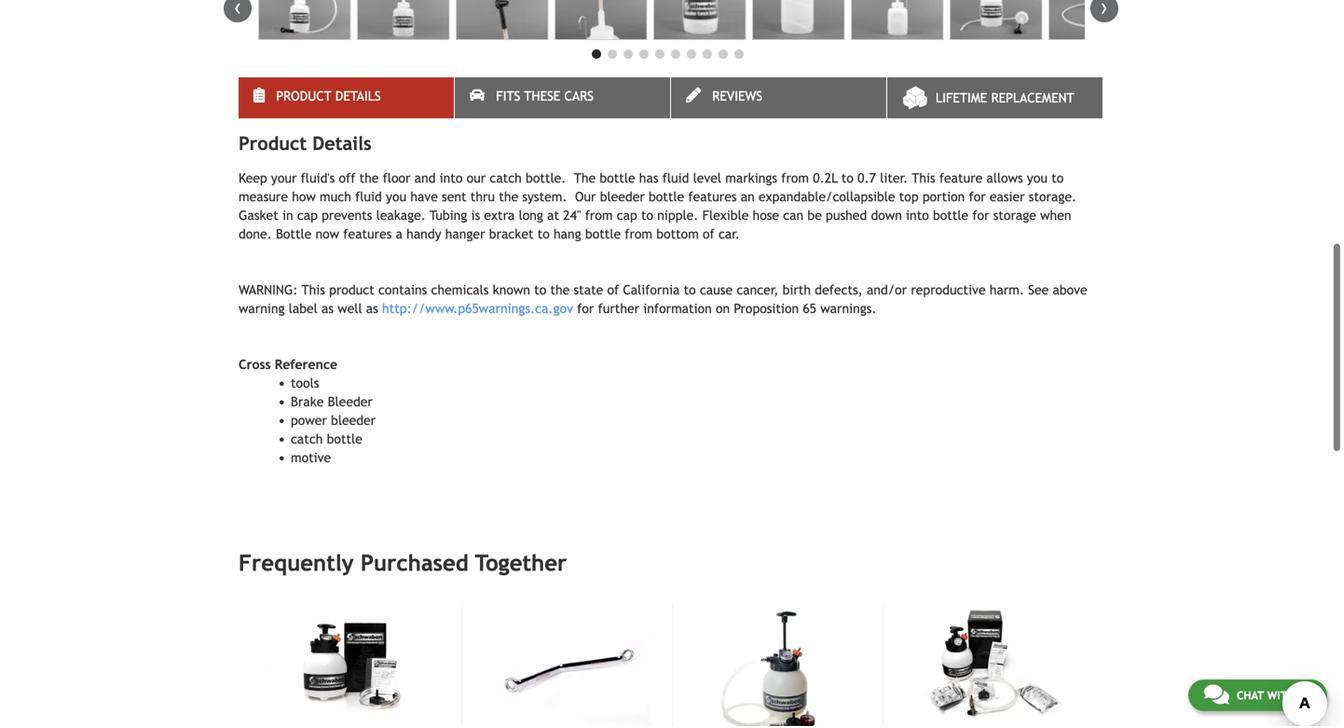 Task type: describe. For each thing, give the bounding box(es) containing it.
bracket
[[489, 227, 534, 242]]

an
[[741, 189, 755, 204]]

a
[[396, 227, 403, 242]]

frequently purchased together
[[239, 550, 567, 576]]

product
[[329, 283, 375, 298]]

nipple.
[[657, 208, 699, 223]]

our
[[467, 171, 486, 186]]

warning:
[[239, 283, 298, 298]]

0 vertical spatial from
[[781, 171, 809, 186]]

http://www.p65warnings.ca.gov
[[382, 301, 573, 316]]

brake
[[291, 394, 324, 409]]

long
[[519, 208, 543, 223]]

chat
[[1237, 689, 1264, 702]]

harm.
[[990, 283, 1025, 298]]

bottle inside cross reference tools brake bleeder power bleeder catch bottle motive
[[327, 432, 362, 447]]

done.
[[239, 227, 272, 242]]

bleeder inside the keep your fluid's off the floor and into our catch bottle.  the bottle has fluid level markings from 0.2l to 0.7 liter. this feature allows you to measure how much fluid you have sent thru the system.  our bleeder bottle features an expandable/collapsible top portion for easier storage. gasket in cap prevents leakage. tubing is extra long at 24" from cap to nipple. flexible hose can be pushed down into bottle for storage when done. bottle now features a handy hanger bracket to hang bottle from bottom of car.
[[600, 189, 645, 204]]

the inside warning: this product contains chemicals known to the state of california to cause cancer, birth defects, and/or reproductive harm. see above warning label as well as
[[550, 283, 570, 298]]

replacement
[[991, 91, 1075, 105]]

9 es#2773388 - 007481sch01a - brake bleeder catch bottle - this schwaben catch bottle holds a full 1 liter of fluid and features easy to read oil level marks on side of bottle. comes complete with 90 flexible push-on bleeder nipple on one end and a vented no spill screw on cap on the other. - schwaben - audi bmw volkswagen mercedes benz mini image from the left
[[1049, 0, 1141, 40]]

0 horizontal spatial features
[[343, 227, 392, 242]]

feature
[[940, 171, 983, 186]]

power
[[291, 413, 327, 428]]

0.7
[[858, 171, 876, 186]]

thru the
[[471, 189, 518, 204]]

label
[[289, 301, 318, 316]]

storage
[[993, 208, 1037, 223]]

1 vertical spatial into
[[906, 208, 929, 223]]

to right known
[[534, 283, 546, 298]]

flexible
[[703, 208, 749, 223]]

the inside the keep your fluid's off the floor and into our catch bottle.  the bottle has fluid level markings from 0.2l to 0.7 liter. this feature allows you to measure how much fluid you have sent thru the system.  our bleeder bottle features an expandable/collapsible top portion for easier storage. gasket in cap prevents leakage. tubing is extra long at 24" from cap to nipple. flexible hose can be pushed down into bottle for storage when done. bottle now features a handy hanger bracket to hang bottle from bottom of car.
[[359, 171, 379, 186]]

0 vertical spatial features
[[688, 189, 737, 204]]

together
[[475, 550, 567, 576]]

bottle up nipple.
[[649, 189, 684, 204]]

leakage.
[[376, 208, 426, 223]]

much
[[320, 189, 351, 204]]

cancer,
[[737, 283, 779, 298]]

11mm brake bleeder wrench image
[[481, 606, 652, 726]]

hanger
[[445, 227, 485, 242]]

0 vertical spatial into
[[440, 171, 463, 186]]

24"
[[563, 208, 581, 223]]

0 vertical spatial product details
[[276, 89, 381, 104]]

2 as from the left
[[366, 301, 378, 316]]

bottle left has
[[600, 171, 635, 186]]

http://www.p65warnings.ca.gov for further information on proposition 65 warnings.
[[382, 301, 877, 316]]

on
[[716, 301, 730, 316]]

proposition
[[734, 301, 799, 316]]

1 vertical spatial product
[[239, 133, 307, 154]]

state
[[574, 283, 603, 298]]

how
[[292, 189, 316, 204]]

lifetime replacement
[[936, 91, 1075, 105]]

cross reference tools brake bleeder power bleeder catch bottle motive
[[239, 357, 376, 465]]

and/or
[[867, 283, 907, 298]]

known
[[493, 283, 530, 298]]

contains
[[378, 283, 427, 298]]

lifetime replacement link
[[887, 78, 1103, 119]]

keep your fluid's off the floor and into our catch bottle.  the bottle has fluid level markings from 0.2l to 0.7 liter. this feature allows you to measure how much fluid you have sent thru the system.  our bleeder bottle features an expandable/collapsible top portion for easier storage. gasket in cap prevents leakage. tubing is extra long at 24" from cap to nipple. flexible hose can be pushed down into bottle for storage when done. bottle now features a handy hanger bracket to hang bottle from bottom of car.
[[239, 171, 1077, 242]]

4 es#2773388 - 007481sch01a - brake bleeder catch bottle - this schwaben catch bottle holds a full 1 liter of fluid and features easy to read oil level marks on side of bottle. comes complete with 90 flexible push-on bleeder nipple on one end and a vented no spill screw on cap on the other. - schwaben - audi bmw volkswagen mercedes benz mini image from the left
[[555, 0, 647, 40]]

down
[[871, 208, 902, 223]]

0 vertical spatial for
[[969, 189, 986, 204]]

purchased
[[361, 550, 469, 576]]

reference
[[275, 357, 338, 372]]

to up 'storage.'
[[1052, 171, 1064, 186]]

this inside warning: this product contains chemicals known to the state of california to cause cancer, birth defects, and/or reproductive harm. see above warning label as well as
[[302, 283, 325, 298]]

5 es#2773388 - 007481sch01a - brake bleeder catch bottle - this schwaben catch bottle holds a full 1 liter of fluid and features easy to read oil level marks on side of bottle. comes complete with 90 flexible push-on bleeder nipple on one end and a vented no spill screw on cap on the other. - schwaben - audi bmw volkswagen mercedes benz mini image from the left
[[653, 0, 746, 40]]

fits these cars link
[[455, 78, 670, 119]]

california
[[623, 283, 680, 298]]

cross
[[239, 357, 271, 372]]

3-liter multi-functional filler system image
[[902, 606, 1073, 726]]

of inside the keep your fluid's off the floor and into our catch bottle.  the bottle has fluid level markings from 0.2l to 0.7 liter. this feature allows you to measure how much fluid you have sent thru the system.  our bleeder bottle features an expandable/collapsible top portion for easier storage. gasket in cap prevents leakage. tubing is extra long at 24" from cap to nipple. flexible hose can be pushed down into bottle for storage when done. bottle now features a handy hanger bracket to hang bottle from bottom of car.
[[703, 227, 715, 242]]

reproductive
[[911, 283, 986, 298]]

these
[[524, 89, 561, 104]]

well
[[338, 301, 362, 316]]

at
[[547, 208, 559, 223]]

bleeder
[[328, 394, 373, 409]]

warning: this product contains chemicals known to the state of california to cause cancer, birth defects, and/or reproductive harm. see above warning label as well as
[[239, 283, 1088, 316]]

handy
[[407, 227, 441, 242]]

hang
[[554, 227, 581, 242]]

1 horizontal spatial from
[[625, 227, 653, 242]]

chat with us
[[1237, 689, 1312, 702]]

markings
[[725, 171, 778, 186]]

us
[[1298, 689, 1312, 702]]

have
[[410, 189, 438, 204]]

has
[[639, 171, 659, 186]]

see
[[1028, 283, 1049, 298]]

8 es#2773388 - 007481sch01a - brake bleeder catch bottle - this schwaben catch bottle holds a full 1 liter of fluid and features easy to read oil level marks on side of bottle. comes complete with 90 flexible push-on bleeder nipple on one end and a vented no spill screw on cap on the other. - schwaben - audi bmw volkswagen mercedes benz mini image from the left
[[950, 0, 1042, 40]]

measure
[[239, 189, 288, 204]]

0.2l
[[813, 171, 838, 186]]

product details link
[[239, 78, 454, 119]]

1 horizontal spatial you
[[1027, 171, 1048, 186]]

can
[[783, 208, 804, 223]]

http://www.p65warnings.ca.gov link
[[382, 301, 573, 316]]

bottle
[[276, 227, 312, 242]]

3-liter premium european brake bleeder image
[[692, 606, 862, 726]]

pushed
[[826, 208, 867, 223]]

expandable/collapsible top
[[759, 189, 919, 204]]

3-liter european pressure brake bleeder image
[[269, 606, 441, 726]]

hose
[[753, 208, 779, 223]]

keep
[[239, 171, 267, 186]]

catch inside the keep your fluid's off the floor and into our catch bottle.  the bottle has fluid level markings from 0.2l to 0.7 liter. this feature allows you to measure how much fluid you have sent thru the system.  our bleeder bottle features an expandable/collapsible top portion for easier storage. gasket in cap prevents leakage. tubing is extra long at 24" from cap to nipple. flexible hose can be pushed down into bottle for storage when done. bottle now features a handy hanger bracket to hang bottle from bottom of car.
[[490, 171, 522, 186]]



Task type: locate. For each thing, give the bounding box(es) containing it.
this
[[912, 171, 936, 186], [302, 283, 325, 298]]

to left nipple.
[[641, 208, 654, 223]]

fluid down off
[[355, 189, 382, 204]]

0 vertical spatial this
[[912, 171, 936, 186]]

1 vertical spatial the
[[550, 283, 570, 298]]

and
[[414, 171, 436, 186]]

as right well
[[366, 301, 378, 316]]

is
[[471, 208, 480, 223]]

1 as from the left
[[322, 301, 334, 316]]

for down feature
[[969, 189, 986, 204]]

catch inside cross reference tools brake bleeder power bleeder catch bottle motive
[[291, 432, 323, 447]]

in
[[282, 208, 293, 223]]

1 horizontal spatial bleeder
[[600, 189, 645, 204]]

the left state
[[550, 283, 570, 298]]

from left bottom
[[625, 227, 653, 242]]

when
[[1040, 208, 1072, 223]]

for
[[969, 189, 986, 204], [973, 208, 990, 223], [577, 301, 594, 316]]

off
[[339, 171, 356, 186]]

fluid's
[[301, 171, 335, 186]]

0 horizontal spatial the
[[359, 171, 379, 186]]

motive
[[291, 450, 331, 465]]

0 vertical spatial bleeder
[[600, 189, 645, 204]]

7 es#2773388 - 007481sch01a - brake bleeder catch bottle - this schwaben catch bottle holds a full 1 liter of fluid and features easy to read oil level marks on side of bottle. comes complete with 90 flexible push-on bleeder nipple on one end and a vented no spill screw on cap on the other. - schwaben - audi bmw volkswagen mercedes benz mini image from the left
[[851, 0, 944, 40]]

1 vertical spatial features
[[343, 227, 392, 242]]

catch
[[490, 171, 522, 186], [291, 432, 323, 447]]

the right off
[[359, 171, 379, 186]]

car.
[[719, 227, 740, 242]]

reviews
[[712, 89, 763, 104]]

lifetime
[[936, 91, 987, 105]]

1 vertical spatial you
[[386, 189, 407, 204]]

1 vertical spatial details
[[312, 133, 372, 154]]

tools
[[291, 376, 319, 391]]

0 horizontal spatial cap
[[297, 208, 318, 223]]

2 es#2773388 - 007481sch01a - brake bleeder catch bottle - this schwaben catch bottle holds a full 1 liter of fluid and features easy to read oil level marks on side of bottle. comes complete with 90 flexible push-on bleeder nipple on one end and a vented no spill screw on cap on the other. - schwaben - audi bmw volkswagen mercedes benz mini image from the left
[[357, 0, 450, 40]]

the
[[359, 171, 379, 186], [550, 283, 570, 298]]

1 es#2773388 - 007481sch01a - brake bleeder catch bottle - this schwaben catch bottle holds a full 1 liter of fluid and features easy to read oil level marks on side of bottle. comes complete with 90 flexible push-on bleeder nipple on one end and a vented no spill screw on cap on the other. - schwaben - audi bmw volkswagen mercedes benz mini image from the left
[[258, 0, 351, 40]]

bleeder down has
[[600, 189, 645, 204]]

cap
[[297, 208, 318, 223], [617, 208, 637, 223]]

cause
[[700, 283, 733, 298]]

0 horizontal spatial from
[[585, 208, 613, 223]]

of up further
[[607, 283, 619, 298]]

bottle down bleeder
[[327, 432, 362, 447]]

bleeder
[[600, 189, 645, 204], [331, 413, 376, 428]]

prevents
[[322, 208, 372, 223]]

to
[[842, 171, 854, 186], [1052, 171, 1064, 186], [641, 208, 654, 223], [538, 227, 550, 242], [534, 283, 546, 298], [684, 283, 696, 298]]

to left the 0.7
[[842, 171, 854, 186]]

1 horizontal spatial features
[[688, 189, 737, 204]]

bottle.
[[526, 171, 566, 186]]

1 vertical spatial fluid
[[355, 189, 382, 204]]

fluid
[[663, 171, 689, 186], [355, 189, 382, 204]]

allows
[[987, 171, 1023, 186]]

into right down
[[906, 208, 929, 223]]

of left car.
[[703, 227, 715, 242]]

cap left nipple.
[[617, 208, 637, 223]]

1 horizontal spatial the
[[550, 283, 570, 298]]

6 es#2773388 - 007481sch01a - brake bleeder catch bottle - this schwaben catch bottle holds a full 1 liter of fluid and features easy to read oil level marks on side of bottle. comes complete with 90 flexible push-on bleeder nipple on one end and a vented no spill screw on cap on the other. - schwaben - audi bmw volkswagen mercedes benz mini image from the left
[[752, 0, 845, 40]]

features down prevents
[[343, 227, 392, 242]]

0 horizontal spatial fluid
[[355, 189, 382, 204]]

you down floor
[[386, 189, 407, 204]]

chat with us link
[[1188, 680, 1327, 711]]

1 horizontal spatial fluid
[[663, 171, 689, 186]]

product up your
[[239, 133, 307, 154]]

product details
[[276, 89, 381, 104], [239, 133, 372, 154]]

0 horizontal spatial this
[[302, 283, 325, 298]]

into
[[440, 171, 463, 186], [906, 208, 929, 223]]

65
[[803, 301, 817, 316]]

this up the portion
[[912, 171, 936, 186]]

level
[[693, 171, 722, 186]]

0 vertical spatial details
[[335, 89, 381, 104]]

fits
[[496, 89, 520, 104]]

features down level
[[688, 189, 737, 204]]

details
[[335, 89, 381, 104], [312, 133, 372, 154]]

0 horizontal spatial catch
[[291, 432, 323, 447]]

1 horizontal spatial cap
[[617, 208, 637, 223]]

comments image
[[1204, 683, 1229, 706]]

this up label
[[302, 283, 325, 298]]

chemicals
[[431, 283, 489, 298]]

1 vertical spatial catch
[[291, 432, 323, 447]]

easier
[[990, 189, 1025, 204]]

1 horizontal spatial catch
[[490, 171, 522, 186]]

product up "fluid's"
[[276, 89, 332, 104]]

0 vertical spatial the
[[359, 171, 379, 186]]

tubing
[[430, 208, 467, 223]]

0 horizontal spatial into
[[440, 171, 463, 186]]

from left the 0.2l
[[781, 171, 809, 186]]

you up 'storage.'
[[1027, 171, 1048, 186]]

cars
[[564, 89, 594, 104]]

floor
[[383, 171, 411, 186]]

to down the at
[[538, 227, 550, 242]]

from right 24"
[[585, 208, 613, 223]]

bleeder down bleeder
[[331, 413, 376, 428]]

for left storage
[[973, 208, 990, 223]]

0 vertical spatial fluid
[[663, 171, 689, 186]]

as left well
[[322, 301, 334, 316]]

cap down how at left
[[297, 208, 318, 223]]

sent
[[442, 189, 467, 204]]

fluid right has
[[663, 171, 689, 186]]

frequently
[[239, 550, 354, 576]]

reviews link
[[671, 78, 887, 119]]

1 vertical spatial from
[[585, 208, 613, 223]]

1 horizontal spatial of
[[703, 227, 715, 242]]

you
[[1027, 171, 1048, 186], [386, 189, 407, 204]]

2 horizontal spatial from
[[781, 171, 809, 186]]

0 horizontal spatial of
[[607, 283, 619, 298]]

information
[[643, 301, 712, 316]]

defects,
[[815, 283, 863, 298]]

warning
[[239, 301, 285, 316]]

0 vertical spatial you
[[1027, 171, 1048, 186]]

2 vertical spatial for
[[577, 301, 594, 316]]

1 horizontal spatial this
[[912, 171, 936, 186]]

storage.
[[1029, 189, 1077, 204]]

3 es#2773388 - 007481sch01a - brake bleeder catch bottle - this schwaben catch bottle holds a full 1 liter of fluid and features easy to read oil level marks on side of bottle. comes complete with 90 flexible push-on bleeder nipple on one end and a vented no spill screw on cap on the other. - schwaben - audi bmw volkswagen mercedes benz mini image from the left
[[456, 0, 548, 40]]

1 vertical spatial for
[[973, 208, 990, 223]]

1 vertical spatial bleeder
[[331, 413, 376, 428]]

2 cap from the left
[[617, 208, 637, 223]]

as
[[322, 301, 334, 316], [366, 301, 378, 316]]

bleeder inside cross reference tools brake bleeder power bleeder catch bottle motive
[[331, 413, 376, 428]]

with
[[1267, 689, 1295, 702]]

0 vertical spatial product
[[276, 89, 332, 104]]

bottle down the portion
[[933, 208, 969, 223]]

bottle
[[600, 171, 635, 186], [649, 189, 684, 204], [933, 208, 969, 223], [585, 227, 621, 242], [327, 432, 362, 447]]

catch up thru the
[[490, 171, 522, 186]]

1 horizontal spatial as
[[366, 301, 378, 316]]

catch down 'power'
[[291, 432, 323, 447]]

above
[[1053, 283, 1088, 298]]

for down state
[[577, 301, 594, 316]]

0 horizontal spatial bleeder
[[331, 413, 376, 428]]

liter.
[[880, 171, 908, 186]]

bottom
[[657, 227, 699, 242]]

gasket
[[239, 208, 278, 223]]

0 horizontal spatial you
[[386, 189, 407, 204]]

2 vertical spatial from
[[625, 227, 653, 242]]

now
[[316, 227, 339, 242]]

0 horizontal spatial as
[[322, 301, 334, 316]]

from
[[781, 171, 809, 186], [585, 208, 613, 223], [625, 227, 653, 242]]

1 vertical spatial product details
[[239, 133, 372, 154]]

extra
[[484, 208, 515, 223]]

system.
[[522, 189, 567, 204]]

0 vertical spatial catch
[[490, 171, 522, 186]]

bottle right 'hang'
[[585, 227, 621, 242]]

es#2773388 - 007481sch01a - brake bleeder catch bottle - this schwaben catch bottle holds a full 1 liter of fluid and features easy to read oil level marks on side of bottle. comes complete with 90 flexible push-on bleeder nipple on one end and a vented no spill screw on cap on the other. - schwaben - audi bmw volkswagen mercedes benz mini image
[[258, 0, 351, 40], [357, 0, 450, 40], [456, 0, 548, 40], [555, 0, 647, 40], [653, 0, 746, 40], [752, 0, 845, 40], [851, 0, 944, 40], [950, 0, 1042, 40], [1049, 0, 1141, 40]]

fits these cars
[[496, 89, 594, 104]]

further
[[598, 301, 640, 316]]

1 cap from the left
[[297, 208, 318, 223]]

1 vertical spatial of
[[607, 283, 619, 298]]

portion
[[923, 189, 965, 204]]

birth
[[783, 283, 811, 298]]

1 vertical spatial this
[[302, 283, 325, 298]]

of
[[703, 227, 715, 242], [607, 283, 619, 298]]

this inside the keep your fluid's off the floor and into our catch bottle.  the bottle has fluid level markings from 0.2l to 0.7 liter. this feature allows you to measure how much fluid you have sent thru the system.  our bleeder bottle features an expandable/collapsible top portion for easier storage. gasket in cap prevents leakage. tubing is extra long at 24" from cap to nipple. flexible hose can be pushed down into bottle for storage when done. bottle now features a handy hanger bracket to hang bottle from bottom of car.
[[912, 171, 936, 186]]

warnings.
[[821, 301, 877, 316]]

1 horizontal spatial into
[[906, 208, 929, 223]]

your
[[271, 171, 297, 186]]

into up sent
[[440, 171, 463, 186]]

of inside warning: this product contains chemicals known to the state of california to cause cancer, birth defects, and/or reproductive harm. see above warning label as well as
[[607, 283, 619, 298]]

0 vertical spatial of
[[703, 227, 715, 242]]

to up information
[[684, 283, 696, 298]]



Task type: vqa. For each thing, say whether or not it's contained in the screenshot.
system.
yes



